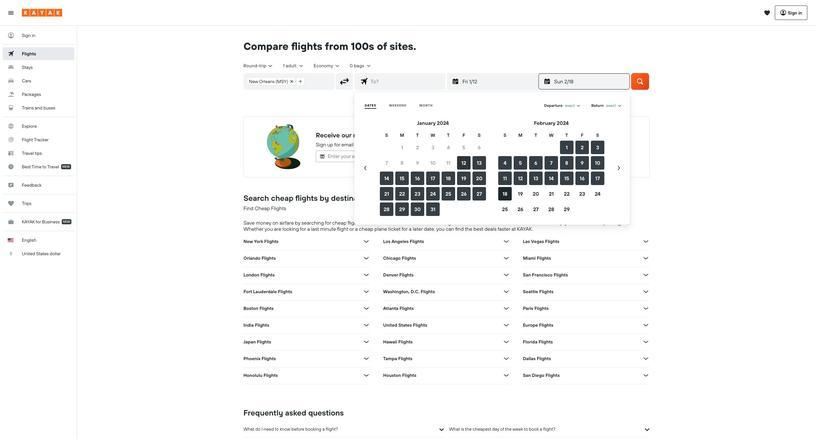 Task type: locate. For each thing, give the bounding box(es) containing it.
list
[[244, 73, 308, 89]]

2 list item from the left
[[297, 77, 305, 86]]

0 horizontal spatial list item
[[247, 77, 296, 86]]

menu
[[357, 100, 628, 217]]

united states (english) image
[[8, 238, 14, 242]]

sunday february 18th element
[[555, 78, 626, 85]]

1 horizontal spatial list item
[[297, 77, 305, 86]]

list item
[[247, 77, 296, 86], [297, 77, 305, 86]]

None field
[[566, 103, 581, 108], [607, 103, 623, 108], [566, 103, 581, 108], [607, 103, 623, 108]]

list item down the trip type round-trip field
[[247, 77, 296, 86]]

1 list item from the left
[[247, 77, 296, 86]]

list item right remove image
[[297, 77, 305, 86]]

swap departure airport and destination airport image
[[339, 75, 351, 87]]



Task type: describe. For each thing, give the bounding box(es) containing it.
Enter your email address to sign up for our newsletter text field
[[325, 151, 441, 162]]

end date calendar input use left and right arrow keys to change day. use up and down arrow keys to change week. tab
[[357, 119, 628, 217]]

Trip type Round-trip field
[[244, 63, 274, 69]]

Month radio
[[420, 103, 433, 108]]

navigation menu image
[[8, 9, 14, 16]]

Weekend radio
[[389, 103, 407, 108]]

Flight destination input text field
[[368, 73, 445, 89]]

friday january 12th element
[[463, 78, 534, 85]]

Cabin type Economy field
[[314, 63, 340, 69]]

remove image
[[290, 80, 294, 83]]

Flight origin input text field
[[308, 73, 334, 89]]

Dates radio
[[365, 103, 376, 108]]



Task type: vqa. For each thing, say whether or not it's contained in the screenshot.
Trip type One-way Field
no



